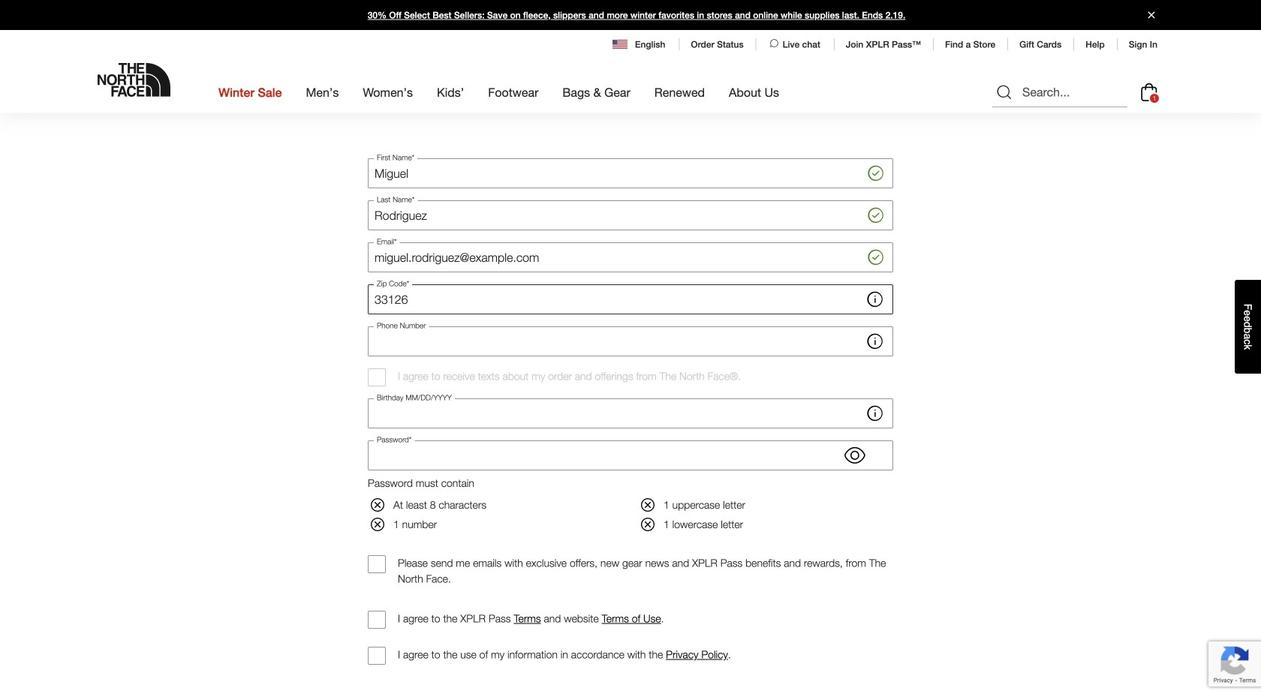 Task type: describe. For each thing, give the bounding box(es) containing it.
1 info image from the top
[[865, 289, 886, 310]]

close image
[[1142, 12, 1161, 18]]

gear image
[[770, 0, 792, 17]]

switch visibility password image
[[844, 445, 865, 466]]

Search search field
[[992, 77, 1128, 107]]



Task type: vqa. For each thing, say whether or not it's contained in the screenshot.
the north face home page image
yes



Task type: locate. For each thing, give the bounding box(es) containing it.
2 info image from the top
[[865, 331, 886, 352]]

None text field
[[368, 399, 893, 429]]

0 vertical spatial info image
[[865, 289, 886, 310]]

3 info image from the top
[[865, 403, 886, 424]]

Phone Number telephone field
[[368, 327, 893, 357]]

search all image
[[995, 83, 1013, 101]]

None checkbox
[[368, 647, 386, 665]]

the north face home page image
[[98, 63, 170, 97]]

2 vertical spatial info image
[[865, 403, 886, 424]]

None password field
[[368, 441, 893, 471]]

1 vertical spatial info image
[[865, 331, 886, 352]]

None checkbox
[[368, 369, 386, 387], [368, 556, 386, 574], [368, 611, 386, 629], [368, 369, 386, 387], [368, 556, 386, 574], [368, 611, 386, 629]]

earn image
[[527, 0, 554, 17]]

None text field
[[368, 158, 893, 189], [368, 201, 893, 231], [368, 243, 893, 273], [368, 285, 893, 315], [368, 158, 893, 189], [368, 201, 893, 231], [368, 243, 893, 273], [368, 285, 893, 315]]

info image
[[865, 289, 886, 310], [865, 331, 886, 352], [865, 403, 886, 424]]



